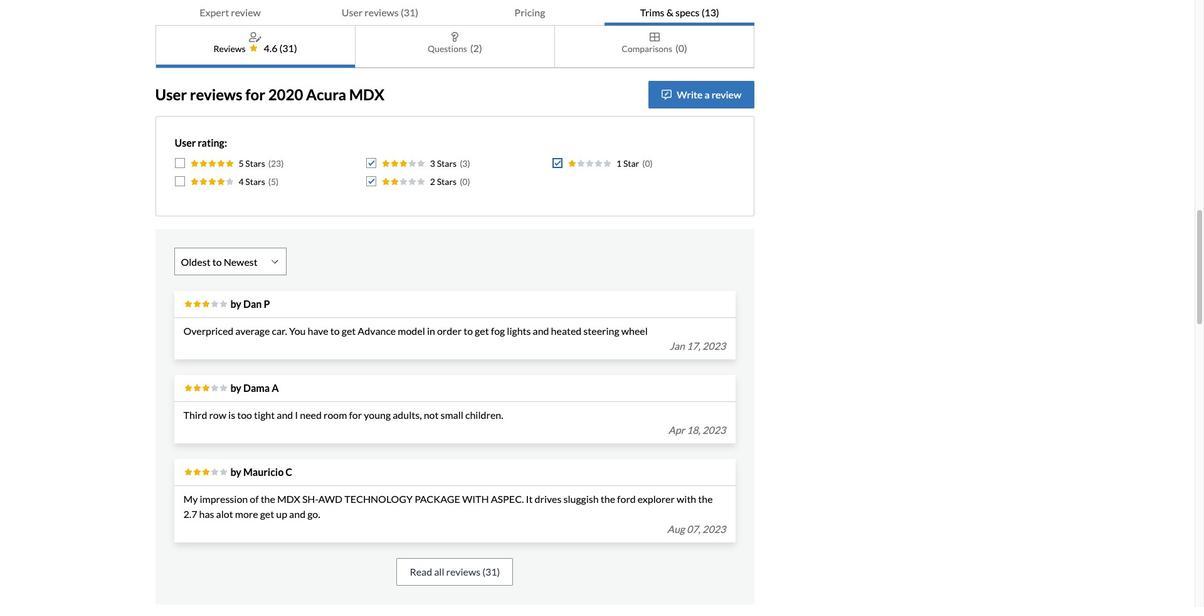 Task type: locate. For each thing, give the bounding box(es) containing it.
2023 right 18, on the right of the page
[[703, 424, 726, 436]]

0 horizontal spatial get
[[260, 508, 274, 520]]

fog
[[491, 325, 505, 337]]

stars for 2 stars
[[437, 176, 457, 187]]

by dama a
[[231, 382, 279, 394]]

stars up the 4 stars ( 5 )
[[246, 158, 265, 169]]

get left advance at the bottom
[[342, 325, 356, 337]]

(31) inside button
[[483, 566, 500, 578]]

stars up the 2 stars ( 0 )
[[437, 158, 457, 169]]

1 horizontal spatial mdx
[[349, 85, 385, 103]]

0 vertical spatial 0
[[645, 158, 651, 169]]

1 horizontal spatial the
[[601, 493, 616, 505]]

1 vertical spatial 0
[[463, 176, 468, 187]]

1 horizontal spatial 5
[[271, 176, 276, 187]]

1 to from the left
[[331, 325, 340, 337]]

by left the mauricio
[[231, 466, 242, 478]]

2 horizontal spatial reviews
[[447, 566, 481, 578]]

( right star
[[643, 158, 645, 169]]

go.
[[308, 508, 320, 520]]

( down 3 stars ( 3 )
[[460, 176, 463, 187]]

trims & specs (13)
[[641, 6, 720, 18]]

)
[[281, 158, 284, 169], [468, 158, 470, 169], [651, 158, 653, 169], [276, 176, 279, 187], [468, 176, 470, 187]]

and right up
[[289, 508, 306, 520]]

1 horizontal spatial 3
[[463, 158, 468, 169]]

mdx right acura
[[349, 85, 385, 103]]

and right lights
[[533, 325, 549, 337]]

0
[[645, 158, 651, 169], [463, 176, 468, 187]]

0 horizontal spatial review
[[231, 6, 261, 18]]

review up user edit icon
[[231, 6, 261, 18]]

third
[[184, 409, 207, 421]]

pricing
[[515, 6, 546, 18]]

2 horizontal spatial the
[[699, 493, 713, 505]]

write a review
[[677, 88, 742, 100]]

to right order
[[464, 325, 473, 337]]

4.6 (31)
[[264, 42, 297, 54]]

2023 inside overpriced average car. you have to get advance model in order to get fog lights and heated steering wheel jan 17, 2023
[[703, 340, 726, 352]]

get
[[342, 325, 356, 337], [475, 325, 489, 337], [260, 508, 274, 520]]

2 vertical spatial (31)
[[483, 566, 500, 578]]

1 horizontal spatial reviews
[[365, 6, 399, 18]]

0 horizontal spatial to
[[331, 325, 340, 337]]

2 vertical spatial by
[[231, 466, 242, 478]]

get left up
[[260, 508, 274, 520]]

user for user reviews for 2020 acura mdx
[[155, 85, 187, 103]]

order
[[437, 325, 462, 337]]

c
[[286, 466, 293, 478]]

car.
[[272, 325, 287, 337]]

get inside my impression of the mdx sh-awd technology package with  aspec.   it drives sluggish the ford explorer with the 2.7 has alot more get up and go. aug 07, 2023
[[260, 508, 274, 520]]

mdx up up
[[277, 493, 300, 505]]

user edit image
[[249, 32, 262, 42]]

mdx inside my impression of the mdx sh-awd technology package with  aspec.   it drives sluggish the ford explorer with the 2.7 has alot more get up and go. aug 07, 2023
[[277, 493, 300, 505]]

2 tab list from the top
[[155, 19, 755, 68]]

0 vertical spatial reviews
[[365, 6, 399, 18]]

reviews for for
[[190, 85, 243, 103]]

1
[[617, 158, 622, 169]]

expert review
[[200, 6, 261, 18]]

up
[[276, 508, 287, 520]]

1 horizontal spatial 0
[[645, 158, 651, 169]]

by left "dama"
[[231, 382, 242, 394]]

1 vertical spatial (31)
[[280, 42, 297, 54]]

1 horizontal spatial for
[[349, 409, 362, 421]]

tab list containing expert review
[[155, 0, 755, 26]]

0 vertical spatial user
[[342, 6, 363, 18]]

tab list
[[155, 0, 755, 26], [155, 19, 755, 68]]

1 vertical spatial user
[[155, 85, 187, 103]]

0 vertical spatial (31)
[[401, 6, 419, 18]]

and inside overpriced average car. you have to get advance model in order to get fog lights and heated steering wheel jan 17, 2023
[[533, 325, 549, 337]]

to right have
[[331, 325, 340, 337]]

1 vertical spatial by
[[231, 382, 242, 394]]

by left dan
[[231, 298, 242, 310]]

0 down 3 stars ( 3 )
[[463, 176, 468, 187]]

0 horizontal spatial 5
[[239, 158, 244, 169]]

for
[[245, 85, 265, 103], [349, 409, 362, 421]]

2023 inside my impression of the mdx sh-awd technology package with  aspec.   it drives sluggish the ford explorer with the 2.7 has alot more get up and go. aug 07, 2023
[[703, 523, 726, 535]]

explorer
[[638, 493, 675, 505]]

2020
[[268, 85, 303, 103]]

mdx
[[349, 85, 385, 103], [277, 493, 300, 505]]

stars right 4
[[246, 176, 265, 187]]

0 horizontal spatial 3
[[430, 158, 436, 169]]

read
[[410, 566, 432, 578]]

2
[[430, 176, 436, 187]]

1 horizontal spatial (31)
[[401, 6, 419, 18]]

adults,
[[393, 409, 422, 421]]

the
[[261, 493, 275, 505], [601, 493, 616, 505], [699, 493, 713, 505]]

1 vertical spatial for
[[349, 409, 362, 421]]

1 vertical spatial review
[[712, 88, 742, 100]]

2 the from the left
[[601, 493, 616, 505]]

1 star ( 0 )
[[617, 158, 653, 169]]

( for 3 stars
[[460, 158, 463, 169]]

comment alt edit image
[[662, 90, 672, 100]]

( up the 4 stars ( 5 )
[[268, 158, 271, 169]]

(2)
[[471, 42, 482, 54]]

children.
[[466, 409, 504, 421]]

1 tab list from the top
[[155, 0, 755, 26]]

write
[[677, 88, 703, 100]]

1 vertical spatial and
[[277, 409, 293, 421]]

for right room
[[349, 409, 362, 421]]

review right a on the right of page
[[712, 88, 742, 100]]

too
[[237, 409, 252, 421]]

aspec.
[[491, 493, 524, 505]]

small
[[441, 409, 464, 421]]

0 vertical spatial 5
[[239, 158, 244, 169]]

review
[[231, 6, 261, 18], [712, 88, 742, 100]]

&
[[667, 6, 674, 18]]

2 2023 from the top
[[703, 424, 726, 436]]

(31)
[[401, 6, 419, 18], [280, 42, 297, 54], [483, 566, 500, 578]]

user reviews for 2020 acura mdx
[[155, 85, 385, 103]]

th large image
[[650, 32, 660, 42]]

and
[[533, 325, 549, 337], [277, 409, 293, 421], [289, 508, 306, 520]]

( for 2 stars
[[460, 176, 463, 187]]

with
[[677, 493, 697, 505]]

get left fog at the left bottom
[[475, 325, 489, 337]]

0 vertical spatial review
[[231, 6, 261, 18]]

specs
[[676, 6, 700, 18]]

0 vertical spatial by
[[231, 298, 242, 310]]

2 vertical spatial reviews
[[447, 566, 481, 578]]

the right of
[[261, 493, 275, 505]]

mauricio
[[243, 466, 284, 478]]

1 horizontal spatial review
[[712, 88, 742, 100]]

a
[[705, 88, 710, 100]]

0 right star
[[645, 158, 651, 169]]

my impression of the mdx sh-awd technology package with  aspec.   it drives sluggish the ford explorer with the 2.7 has alot more get up and go. aug 07, 2023
[[184, 493, 726, 535]]

user rating:
[[175, 137, 227, 149]]

ford
[[618, 493, 636, 505]]

stars
[[246, 158, 265, 169], [437, 158, 457, 169], [246, 176, 265, 187], [437, 176, 457, 187]]

2 horizontal spatial (31)
[[483, 566, 500, 578]]

2 vertical spatial and
[[289, 508, 306, 520]]

2023 inside third row is too tight and i need room for young adults, not small children. apr 18, 2023
[[703, 424, 726, 436]]

awd
[[319, 493, 343, 505]]

3 by from the top
[[231, 466, 242, 478]]

apr
[[669, 424, 685, 436]]

to
[[331, 325, 340, 337], [464, 325, 473, 337]]

my
[[184, 493, 198, 505]]

0 horizontal spatial (31)
[[280, 42, 297, 54]]

0 horizontal spatial mdx
[[277, 493, 300, 505]]

reviews inside "user reviews (31)" tab
[[365, 6, 399, 18]]

(31) inside tab
[[401, 6, 419, 18]]

) for 1 star ( 0 )
[[651, 158, 653, 169]]

) for 4 stars ( 5 )
[[276, 176, 279, 187]]

tight
[[254, 409, 275, 421]]

1 vertical spatial 2023
[[703, 424, 726, 436]]

heated
[[551, 325, 582, 337]]

stars for 5 stars
[[246, 158, 265, 169]]

0 vertical spatial and
[[533, 325, 549, 337]]

1 2023 from the top
[[703, 340, 726, 352]]

2 by from the top
[[231, 382, 242, 394]]

room
[[324, 409, 347, 421]]

(
[[268, 158, 271, 169], [460, 158, 463, 169], [643, 158, 645, 169], [268, 176, 271, 187], [460, 176, 463, 187]]

0 vertical spatial 2023
[[703, 340, 726, 352]]

0 horizontal spatial 0
[[463, 176, 468, 187]]

1 vertical spatial reviews
[[190, 85, 243, 103]]

the left ford
[[601, 493, 616, 505]]

steering
[[584, 325, 620, 337]]

reviews
[[365, 6, 399, 18], [190, 85, 243, 103], [447, 566, 481, 578]]

not
[[424, 409, 439, 421]]

with
[[462, 493, 489, 505]]

0 horizontal spatial reviews
[[190, 85, 243, 103]]

of
[[250, 493, 259, 505]]

5 up 4
[[239, 158, 244, 169]]

user inside "user reviews (31)" tab
[[342, 6, 363, 18]]

2 horizontal spatial get
[[475, 325, 489, 337]]

3 up '2'
[[430, 158, 436, 169]]

2023 right 17,
[[703, 340, 726, 352]]

5 down 23
[[271, 176, 276, 187]]

1 the from the left
[[261, 493, 275, 505]]

0 horizontal spatial the
[[261, 493, 275, 505]]

and left i
[[277, 409, 293, 421]]

23
[[271, 158, 281, 169]]

comparisons (0)
[[622, 42, 688, 54]]

1 horizontal spatial to
[[464, 325, 473, 337]]

stars right '2'
[[437, 176, 457, 187]]

0 vertical spatial mdx
[[349, 85, 385, 103]]

the right the with at bottom right
[[699, 493, 713, 505]]

and inside third row is too tight and i need room for young adults, not small children. apr 18, 2023
[[277, 409, 293, 421]]

drives
[[535, 493, 562, 505]]

for left 2020
[[245, 85, 265, 103]]

stars for 4 stars
[[246, 176, 265, 187]]

(13)
[[702, 6, 720, 18]]

2023 right 07,
[[703, 523, 726, 535]]

sluggish
[[564, 493, 599, 505]]

( up the 2 stars ( 0 )
[[460, 158, 463, 169]]

package
[[415, 493, 461, 505]]

comparisons
[[622, 43, 673, 54]]

( down 23
[[268, 176, 271, 187]]

2 vertical spatial 2023
[[703, 523, 726, 535]]

by dan p
[[231, 298, 270, 310]]

3 up the 2 stars ( 0 )
[[463, 158, 468, 169]]

3 2023 from the top
[[703, 523, 726, 535]]

1 vertical spatial mdx
[[277, 493, 300, 505]]

write a review button
[[649, 81, 755, 109]]

0 horizontal spatial for
[[245, 85, 265, 103]]

comparisons count element
[[676, 41, 688, 56]]

2 vertical spatial user
[[175, 137, 196, 149]]

1 by from the top
[[231, 298, 242, 310]]

model
[[398, 325, 425, 337]]

read all reviews (31)
[[410, 566, 500, 578]]



Task type: vqa. For each thing, say whether or not it's contained in the screenshot.
17,
yes



Task type: describe. For each thing, give the bounding box(es) containing it.
2 3 from the left
[[463, 158, 468, 169]]

5 stars ( 23 )
[[239, 158, 284, 169]]

by for by dama a
[[231, 382, 242, 394]]

third row is too tight and i need room for young adults, not small children. apr 18, 2023
[[184, 409, 726, 436]]

jan
[[670, 340, 685, 352]]

( for 4 stars
[[268, 176, 271, 187]]

review inside expert review tab
[[231, 6, 261, 18]]

1 3 from the left
[[430, 158, 436, 169]]

trims
[[641, 6, 665, 18]]

by for by dan p
[[231, 298, 242, 310]]

a
[[272, 382, 279, 394]]

wheel
[[622, 325, 648, 337]]

tab list containing 4.6
[[155, 19, 755, 68]]

technology
[[345, 493, 413, 505]]

you
[[289, 325, 306, 337]]

( for 5 stars
[[268, 158, 271, 169]]

3 the from the left
[[699, 493, 713, 505]]

review inside write a review button
[[712, 88, 742, 100]]

for inside third row is too tight and i need room for young adults, not small children. apr 18, 2023
[[349, 409, 362, 421]]

i
[[295, 409, 298, 421]]

and inside my impression of the mdx sh-awd technology package with  aspec.   it drives sluggish the ford explorer with the 2.7 has alot more get up and go. aug 07, 2023
[[289, 508, 306, 520]]

2 stars ( 0 )
[[430, 176, 470, 187]]

stars for 3 stars
[[437, 158, 457, 169]]

user reviews (31) tab
[[305, 0, 455, 26]]

user for user rating:
[[175, 137, 196, 149]]

alot
[[216, 508, 233, 520]]

4.6
[[264, 42, 278, 54]]

question image
[[451, 32, 459, 42]]

overpriced average car. you have to get advance model in order to get fog lights and heated steering wheel jan 17, 2023
[[184, 325, 726, 352]]

all
[[434, 566, 445, 578]]

2 to from the left
[[464, 325, 473, 337]]

average
[[236, 325, 270, 337]]

p
[[264, 298, 270, 310]]

star
[[624, 158, 640, 169]]

( for 1 star
[[643, 158, 645, 169]]

0 for 1 star ( 0 )
[[645, 158, 651, 169]]

questions (2)
[[428, 42, 482, 54]]

) for 3 stars ( 3 )
[[468, 158, 470, 169]]

3 stars ( 3 )
[[430, 158, 470, 169]]

user reviews (31)
[[342, 6, 419, 18]]

need
[[300, 409, 322, 421]]

row
[[209, 409, 227, 421]]

read all reviews (31) button
[[397, 559, 514, 586]]

overpriced
[[184, 325, 234, 337]]

questions count element
[[471, 41, 482, 56]]

have
[[308, 325, 329, 337]]

) for 5 stars ( 23 )
[[281, 158, 284, 169]]

questions
[[428, 43, 467, 54]]

1 horizontal spatial get
[[342, 325, 356, 337]]

17,
[[687, 340, 701, 352]]

young
[[364, 409, 391, 421]]

) for 2 stars ( 0 )
[[468, 176, 470, 187]]

by for by mauricio c
[[231, 466, 242, 478]]

reviews for (31)
[[365, 6, 399, 18]]

2.7
[[184, 508, 197, 520]]

reviews
[[214, 43, 246, 54]]

0 vertical spatial for
[[245, 85, 265, 103]]

4 stars ( 5 )
[[239, 176, 279, 187]]

sh-
[[302, 493, 319, 505]]

trims & specs (13) tab
[[605, 0, 755, 26]]

is
[[228, 409, 235, 421]]

has
[[199, 508, 214, 520]]

lights
[[507, 325, 531, 337]]

pricing tab
[[455, 0, 605, 26]]

4
[[239, 176, 244, 187]]

more
[[235, 508, 258, 520]]

07,
[[687, 523, 701, 535]]

dama
[[243, 382, 270, 394]]

reviews inside read all reviews (31) button
[[447, 566, 481, 578]]

it
[[526, 493, 533, 505]]

reviews count element
[[280, 41, 297, 56]]

in
[[427, 325, 435, 337]]

expert
[[200, 6, 229, 18]]

rating:
[[198, 137, 227, 149]]

by mauricio c
[[231, 466, 293, 478]]

(0)
[[676, 42, 688, 54]]

acura
[[306, 85, 347, 103]]

dan
[[243, 298, 262, 310]]

advance
[[358, 325, 396, 337]]

1 vertical spatial 5
[[271, 176, 276, 187]]

expert review tab
[[155, 0, 305, 26]]

impression
[[200, 493, 248, 505]]

18,
[[687, 424, 701, 436]]

0 for 2 stars ( 0 )
[[463, 176, 468, 187]]



